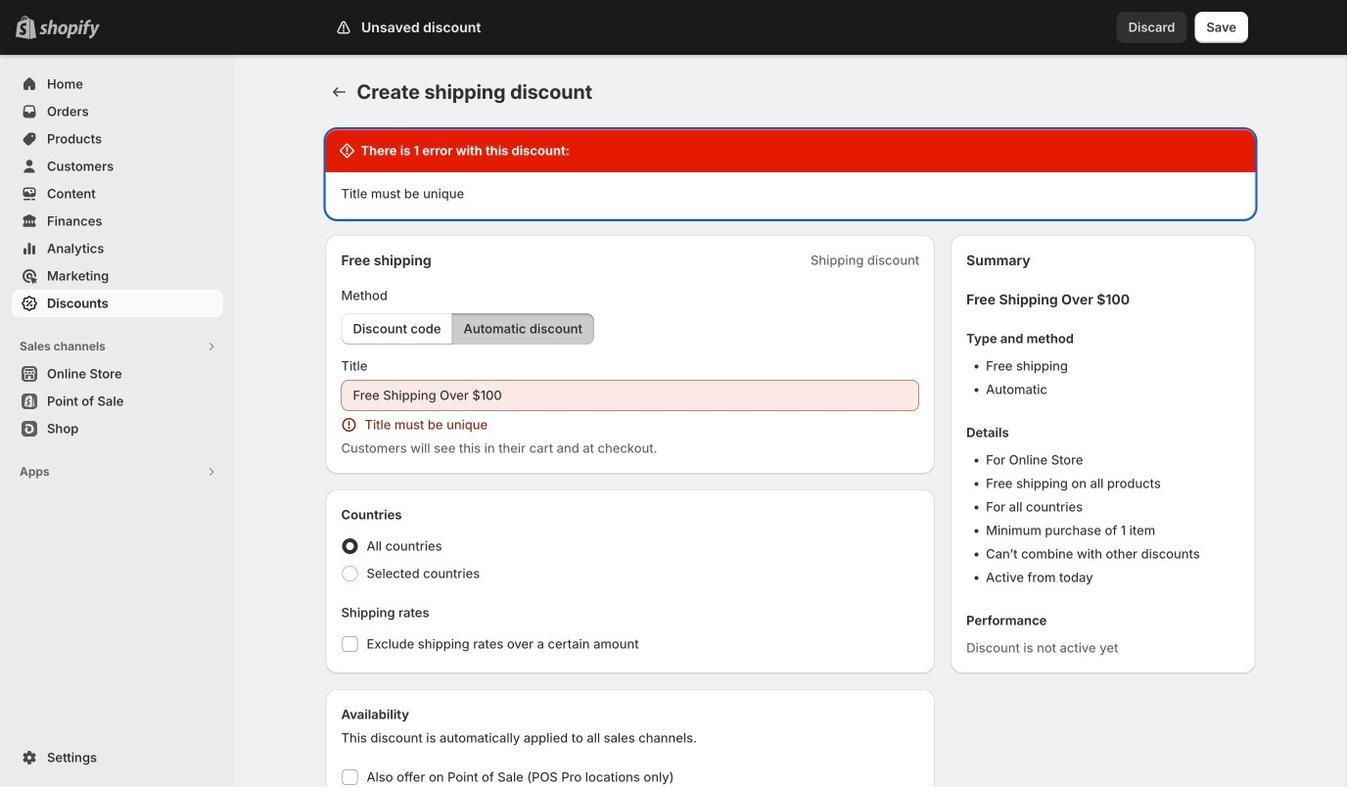 Task type: vqa. For each thing, say whether or not it's contained in the screenshot.
Products link
no



Task type: locate. For each thing, give the bounding box(es) containing it.
None text field
[[341, 380, 920, 411]]

shopify image
[[39, 19, 100, 39]]



